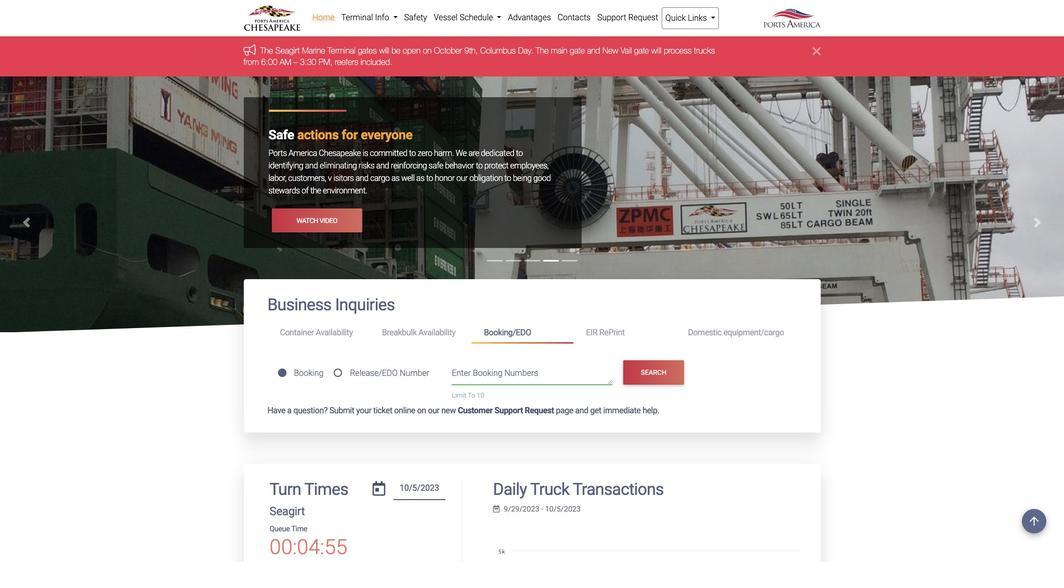 Task type: describe. For each thing, give the bounding box(es) containing it.
calendar week image
[[493, 505, 500, 513]]

harm.
[[434, 148, 454, 158]]

truck
[[531, 480, 570, 500]]

9th,
[[465, 46, 478, 55]]

quick links link
[[662, 7, 720, 29]]

watch video
[[297, 217, 338, 225]]

-
[[542, 505, 544, 514]]

for
[[342, 128, 358, 143]]

our inside ports america chesapeake is committed to zero harm. we are dedicated to identifying and                         eliminating risks and reinforcing safe behavior to protect employees, labor, customers, v                         isitors and cargo as well as to honor our obligation to being good stewards of the environment.
[[457, 173, 468, 183]]

terminal inside the seagirt marine terminal gates will be open on october 9th, columbus day. the main gate and new vail gate will process trucks from 6:00 am – 3:30 pm, reefers included.
[[328, 46, 356, 55]]

search
[[641, 369, 667, 377]]

cargo
[[370, 173, 390, 183]]

actions
[[297, 128, 339, 143]]

vessel schedule link
[[431, 7, 505, 28]]

protect
[[485, 161, 509, 171]]

the seagirt marine terminal gates will be open on october 9th, columbus day. the main gate and new vail gate will process trucks from 6:00 am – 3:30 pm, reefers included. link
[[244, 46, 715, 67]]

safe actions for everyone
[[269, 128, 413, 143]]

open
[[403, 46, 421, 55]]

numbers
[[505, 368, 539, 378]]

day.
[[518, 46, 534, 55]]

reinforcing
[[391, 161, 427, 171]]

columbus
[[481, 46, 516, 55]]

request inside 00:04:55 main content
[[525, 406, 554, 416]]

breakbulk availability link
[[370, 323, 472, 342]]

to left zero
[[409, 148, 416, 158]]

ticket
[[374, 406, 393, 416]]

domestic equipment/cargo link
[[676, 323, 797, 342]]

container availability link
[[268, 323, 370, 342]]

2 gate from the left
[[635, 46, 650, 55]]

contacts link
[[555, 7, 594, 28]]

release/edo number
[[350, 368, 430, 378]]

availability for breakbulk availability
[[419, 328, 456, 338]]

to down are
[[476, 161, 483, 171]]

main
[[551, 46, 568, 55]]

vessel schedule
[[434, 12, 495, 22]]

eliminating
[[320, 161, 357, 171]]

question?
[[294, 406, 328, 416]]

the seagirt marine terminal gates will be open on october 9th, columbus day. the main gate and new vail gate will process trucks from 6:00 am – 3:30 pm, reefers included. alert
[[0, 37, 1065, 77]]

1 horizontal spatial support
[[598, 12, 627, 22]]

terminal inside terminal info 'link'
[[341, 12, 373, 22]]

eir reprint
[[586, 328, 625, 338]]

booking/edo link
[[472, 323, 574, 344]]

request inside support request link
[[629, 12, 659, 22]]

2 as from the left
[[417, 173, 425, 183]]

availability for container availability
[[316, 328, 353, 338]]

from
[[244, 58, 259, 67]]

home
[[313, 12, 335, 22]]

isitors
[[334, 173, 354, 183]]

transactions
[[573, 480, 664, 500]]

turn
[[270, 480, 301, 500]]

the seagirt marine terminal gates will be open on october 9th, columbus day. the main gate and new vail gate will process trucks from 6:00 am – 3:30 pm, reefers included.
[[244, 46, 715, 67]]

inquiries
[[335, 295, 395, 315]]

have a question? submit your ticket online on our new customer support request page and get immediate help.
[[268, 406, 660, 416]]

go to top image
[[1023, 509, 1047, 534]]

support inside 00:04:55 main content
[[495, 406, 523, 416]]

safety image
[[0, 77, 1065, 536]]

eir
[[586, 328, 598, 338]]

00:04:55 main content
[[236, 279, 829, 562]]

trucks
[[695, 46, 715, 55]]

00:04:55
[[270, 535, 348, 560]]

limit to 10
[[452, 392, 485, 400]]

have
[[268, 406, 286, 416]]

to up employees,
[[516, 148, 523, 158]]

business
[[268, 295, 332, 315]]

1 will from the left
[[379, 46, 390, 55]]

gates
[[358, 46, 377, 55]]

1 horizontal spatial booking
[[473, 368, 503, 378]]

domestic equipment/cargo
[[688, 328, 785, 338]]

customer support request link
[[458, 406, 554, 416]]

safe
[[429, 161, 444, 171]]

the
[[311, 186, 321, 196]]

3:30
[[300, 58, 317, 67]]

10
[[477, 392, 485, 400]]

identifying
[[269, 161, 303, 171]]

of
[[302, 186, 309, 196]]

pm,
[[319, 58, 333, 67]]

v
[[328, 173, 332, 183]]

limit
[[452, 392, 467, 400]]

turn times
[[270, 480, 348, 500]]

process
[[664, 46, 692, 55]]

our inside 00:04:55 main content
[[428, 406, 440, 416]]

reefers
[[335, 58, 359, 67]]

submit
[[330, 406, 355, 416]]

and inside 00:04:55 main content
[[576, 406, 589, 416]]

well
[[402, 173, 415, 183]]

6:00
[[261, 58, 278, 67]]

advantages link
[[505, 7, 555, 28]]

environment.
[[323, 186, 368, 196]]

ports america chesapeake is committed to zero harm. we are dedicated to identifying and                         eliminating risks and reinforcing safe behavior to protect employees, labor, customers, v                         isitors and cargo as well as to honor our obligation to being good stewards of the environment.
[[269, 148, 551, 196]]



Task type: locate. For each thing, give the bounding box(es) containing it.
seagirt up queue
[[270, 505, 305, 518]]

on inside the seagirt marine terminal gates will be open on october 9th, columbus day. the main gate and new vail gate will process trucks from 6:00 am – 3:30 pm, reefers included.
[[423, 46, 432, 55]]

Enter Booking Numbers text field
[[452, 367, 613, 385]]

0 horizontal spatial the
[[260, 46, 273, 55]]

0 horizontal spatial request
[[525, 406, 554, 416]]

breakbulk availability
[[382, 328, 456, 338]]

queue time 00:04:55
[[270, 525, 348, 560]]

being
[[513, 173, 532, 183]]

1 horizontal spatial availability
[[419, 328, 456, 338]]

request left page
[[525, 406, 554, 416]]

will left process
[[652, 46, 662, 55]]

and left get
[[576, 406, 589, 416]]

1 horizontal spatial the
[[536, 46, 549, 55]]

support request
[[598, 12, 659, 22]]

1 vertical spatial terminal
[[328, 46, 356, 55]]

seagirt inside the seagirt marine terminal gates will be open on october 9th, columbus day. the main gate and new vail gate will process trucks from 6:00 am – 3:30 pm, reefers included.
[[276, 46, 300, 55]]

the up 6:00
[[260, 46, 273, 55]]

1 horizontal spatial will
[[652, 46, 662, 55]]

0 vertical spatial on
[[423, 46, 432, 55]]

1 vertical spatial our
[[428, 406, 440, 416]]

and up "customers," on the top of the page
[[305, 161, 318, 171]]

daily
[[493, 480, 527, 500]]

to
[[409, 148, 416, 158], [516, 148, 523, 158], [476, 161, 483, 171], [427, 173, 433, 183], [505, 173, 512, 183]]

2 availability from the left
[[419, 328, 456, 338]]

None text field
[[394, 480, 446, 500]]

to
[[468, 392, 476, 400]]

new
[[442, 406, 456, 416]]

october
[[434, 46, 462, 55]]

and inside the seagirt marine terminal gates will be open on october 9th, columbus day. the main gate and new vail gate will process trucks from 6:00 am – 3:30 pm, reefers included.
[[588, 46, 601, 55]]

1 horizontal spatial request
[[629, 12, 659, 22]]

1 horizontal spatial as
[[417, 173, 425, 183]]

committed
[[370, 148, 408, 158]]

0 horizontal spatial availability
[[316, 328, 353, 338]]

gate
[[570, 46, 585, 55], [635, 46, 650, 55]]

1 vertical spatial on
[[417, 406, 426, 416]]

will
[[379, 46, 390, 55], [652, 46, 662, 55]]

9/29/2023 - 10/5/2023
[[504, 505, 581, 514]]

home link
[[309, 7, 338, 28]]

on inside 00:04:55 main content
[[417, 406, 426, 416]]

honor
[[435, 173, 455, 183]]

9/29/2023
[[504, 505, 540, 514]]

0 vertical spatial seagirt
[[276, 46, 300, 55]]

times
[[305, 480, 348, 500]]

safe
[[269, 128, 294, 143]]

and up the 'cargo' on the left top of the page
[[376, 161, 389, 171]]

2 will from the left
[[652, 46, 662, 55]]

domestic
[[688, 328, 722, 338]]

terminal up reefers
[[328, 46, 356, 55]]

and
[[588, 46, 601, 55], [305, 161, 318, 171], [376, 161, 389, 171], [356, 173, 369, 183], [576, 406, 589, 416]]

gate right 'main'
[[570, 46, 585, 55]]

enter
[[452, 368, 471, 378]]

zero
[[418, 148, 432, 158]]

chesapeake
[[319, 148, 361, 158]]

1 as from the left
[[392, 173, 400, 183]]

equipment/cargo
[[724, 328, 785, 338]]

queue
[[270, 525, 290, 534]]

support up new
[[598, 12, 627, 22]]

america
[[289, 148, 317, 158]]

availability down business inquiries
[[316, 328, 353, 338]]

support right customer
[[495, 406, 523, 416]]

ports
[[269, 148, 287, 158]]

0 vertical spatial terminal
[[341, 12, 373, 22]]

your
[[356, 406, 372, 416]]

terminal
[[341, 12, 373, 22], [328, 46, 356, 55]]

eir reprint link
[[574, 323, 676, 342]]

close image
[[813, 45, 821, 57]]

availability right breakbulk
[[419, 328, 456, 338]]

links
[[688, 13, 708, 23]]

seagirt up am
[[276, 46, 300, 55]]

customers,
[[288, 173, 326, 183]]

booking up 10
[[473, 368, 503, 378]]

is
[[363, 148, 368, 158]]

customer
[[458, 406, 493, 416]]

online
[[394, 406, 416, 416]]

contacts
[[558, 12, 591, 22]]

0 vertical spatial our
[[457, 173, 468, 183]]

and left new
[[588, 46, 601, 55]]

dedicated
[[481, 148, 515, 158]]

seagirt inside 00:04:55 main content
[[270, 505, 305, 518]]

our
[[457, 173, 468, 183], [428, 406, 440, 416]]

1 horizontal spatial gate
[[635, 46, 650, 55]]

on
[[423, 46, 432, 55], [417, 406, 426, 416]]

good
[[534, 173, 551, 183]]

0 horizontal spatial will
[[379, 46, 390, 55]]

terminal info
[[341, 12, 392, 22]]

are
[[469, 148, 479, 158]]

0 horizontal spatial as
[[392, 173, 400, 183]]

to left being
[[505, 173, 512, 183]]

10/5/2023
[[546, 505, 581, 514]]

time
[[292, 525, 308, 534]]

terminal left the info
[[341, 12, 373, 22]]

video
[[320, 217, 338, 225]]

1 vertical spatial seagirt
[[270, 505, 305, 518]]

business inquiries
[[268, 295, 395, 315]]

marine
[[302, 46, 325, 55]]

search button
[[624, 361, 685, 385]]

am
[[280, 58, 292, 67]]

number
[[400, 368, 430, 378]]

0 horizontal spatial support
[[495, 406, 523, 416]]

the right day.
[[536, 46, 549, 55]]

request
[[629, 12, 659, 22], [525, 406, 554, 416]]

be
[[392, 46, 401, 55]]

our down behavior
[[457, 173, 468, 183]]

behavior
[[445, 161, 474, 171]]

risks
[[359, 161, 375, 171]]

0 horizontal spatial gate
[[570, 46, 585, 55]]

terminal info link
[[338, 7, 401, 28]]

bullhorn image
[[244, 45, 260, 56]]

obligation
[[470, 173, 503, 183]]

included.
[[361, 58, 393, 67]]

container availability
[[280, 328, 353, 338]]

request left the quick
[[629, 12, 659, 22]]

booking up the question? on the left of the page
[[294, 368, 324, 378]]

1 horizontal spatial our
[[457, 173, 468, 183]]

a
[[287, 406, 292, 416]]

breakbulk
[[382, 328, 417, 338]]

1 the from the left
[[260, 46, 273, 55]]

our left new
[[428, 406, 440, 416]]

quick
[[666, 13, 686, 23]]

as right well
[[417, 173, 425, 183]]

0 vertical spatial support
[[598, 12, 627, 22]]

as left well
[[392, 173, 400, 183]]

0 vertical spatial request
[[629, 12, 659, 22]]

2 the from the left
[[536, 46, 549, 55]]

as
[[392, 173, 400, 183], [417, 173, 425, 183]]

will left be
[[379, 46, 390, 55]]

booking/edo
[[484, 328, 532, 338]]

on right the online
[[417, 406, 426, 416]]

1 availability from the left
[[316, 328, 353, 338]]

0 horizontal spatial our
[[428, 406, 440, 416]]

to down safe at the left top
[[427, 173, 433, 183]]

watch video link
[[272, 209, 363, 233]]

and down risks
[[356, 173, 369, 183]]

reprint
[[600, 328, 625, 338]]

1 gate from the left
[[570, 46, 585, 55]]

calendar day image
[[373, 482, 386, 496]]

immediate
[[604, 406, 641, 416]]

enter booking numbers
[[452, 368, 539, 378]]

help.
[[643, 406, 660, 416]]

0 horizontal spatial booking
[[294, 368, 324, 378]]

1 vertical spatial support
[[495, 406, 523, 416]]

gate right vail
[[635, 46, 650, 55]]

on right open at left top
[[423, 46, 432, 55]]

vail
[[621, 46, 632, 55]]

1 vertical spatial request
[[525, 406, 554, 416]]

schedule
[[460, 12, 493, 22]]



Task type: vqa. For each thing, say whether or not it's contained in the screenshot.
sort image in the Chassis No LINK
no



